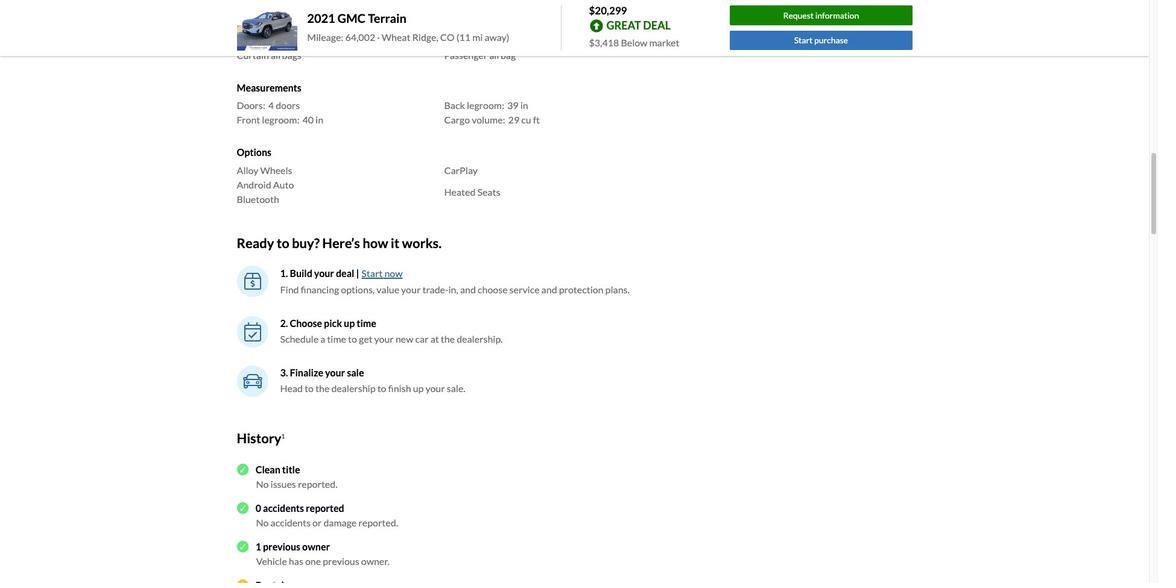 Task type: describe. For each thing, give the bounding box(es) containing it.
terrain
[[368, 11, 406, 26]]

doors:
[[237, 100, 265, 111]]

alloy
[[237, 164, 258, 176]]

vehicle
[[256, 556, 287, 568]]

ready
[[237, 235, 274, 251]]

trade-
[[423, 284, 449, 296]]

39
[[507, 100, 519, 111]]

0
[[256, 503, 261, 514]]

·
[[377, 32, 380, 43]]

or
[[312, 517, 322, 529]]

up inside '2. choose pick up time schedule a time to get your new car at the dealership.'
[[344, 318, 355, 329]]

abs brakes backup camera curtain airbags
[[237, 21, 303, 61]]

$3,418 below market
[[589, 36, 680, 48]]

cargo
[[444, 114, 470, 126]]

title
[[282, 464, 300, 476]]

$20,299
[[589, 4, 627, 17]]

choose
[[290, 318, 322, 329]]

1. build your deal | start now find financing options, value your trade-in, and choose service and protection plans.
[[280, 268, 630, 296]]

options,
[[341, 284, 375, 296]]

front inside front side airbags passenger airbag
[[444, 35, 468, 47]]

your right value
[[401, 284, 421, 296]]

deal
[[336, 268, 354, 279]]

plans.
[[605, 284, 630, 296]]

passenger
[[444, 50, 488, 61]]

start inside button
[[794, 35, 813, 46]]

choose
[[478, 284, 508, 296]]

your left sale
[[325, 367, 345, 379]]

history 1
[[237, 431, 285, 447]]

in inside the back legroom: 39 in cargo volume: 29 cu ft
[[520, 100, 528, 111]]

in inside doors: 4 doors front legroom: 40 in
[[316, 114, 323, 126]]

seats
[[477, 186, 500, 198]]

ft
[[533, 114, 540, 126]]

0 horizontal spatial 1
[[256, 542, 261, 553]]

financing
[[301, 284, 339, 296]]

to left finish
[[377, 383, 386, 395]]

accidents for 0
[[263, 503, 304, 514]]

no for no accidents or damage reported.
[[256, 517, 269, 529]]

1.
[[280, 268, 288, 279]]

2. choose pick up time schedule a time to get your new car at the dealership.
[[280, 318, 503, 345]]

request
[[783, 10, 814, 20]]

the inside '2. choose pick up time schedule a time to get your new car at the dealership.'
[[441, 334, 455, 345]]

measurements
[[237, 82, 302, 94]]

no accidents or damage reported.
[[256, 517, 398, 529]]

schedule
[[280, 334, 319, 345]]

head
[[280, 383, 303, 395]]

front side airbags passenger airbag
[[444, 35, 519, 61]]

owner
[[302, 542, 330, 553]]

finish
[[388, 383, 411, 395]]

3.
[[280, 367, 288, 379]]

accidents for no
[[271, 517, 311, 529]]

carplay
[[444, 164, 478, 176]]

options
[[237, 147, 271, 158]]

your left sale.
[[426, 383, 445, 395]]

auto
[[273, 179, 294, 190]]

away)
[[485, 32, 509, 43]]

0 horizontal spatial time
[[327, 334, 346, 345]]

sale.
[[447, 383, 466, 395]]

deal
[[643, 19, 671, 32]]

start purchase button
[[730, 31, 912, 50]]

clean title
[[256, 464, 300, 476]]

side
[[470, 35, 487, 47]]

find
[[280, 284, 299, 296]]

airbag
[[489, 50, 516, 61]]

sale
[[347, 367, 364, 379]]

up inside 3. finalize your sale head to the dealership to finish up your sale.
[[413, 383, 424, 395]]

1 horizontal spatial reported.
[[359, 517, 398, 529]]

information
[[815, 10, 859, 20]]

ridge,
[[412, 32, 438, 43]]

reported
[[306, 503, 344, 514]]

no for no issues reported.
[[256, 479, 269, 490]]

2021
[[307, 11, 335, 26]]

cu
[[521, 114, 531, 126]]

wheels
[[260, 164, 292, 176]]

40
[[302, 114, 314, 126]]

volume:
[[472, 114, 505, 126]]

buy?
[[292, 235, 320, 251]]

front inside doors: 4 doors front legroom: 40 in
[[237, 114, 260, 126]]

1 previous owner
[[256, 542, 330, 553]]

now
[[385, 268, 403, 279]]

to inside '2. choose pick up time schedule a time to get your new car at the dealership.'
[[348, 334, 357, 345]]

vdpcheck image for 0 accidents reported
[[237, 503, 248, 515]]

2021 gmc terrain mileage: 64,002 · wheat ridge, co (11 mi away)
[[307, 11, 509, 43]]

2.
[[280, 318, 288, 329]]

mi
[[472, 32, 483, 43]]

at
[[430, 334, 439, 345]]



Task type: vqa. For each thing, say whether or not it's contained in the screenshot.
ellipsis h icon
no



Task type: locate. For each thing, give the bounding box(es) containing it.
get
[[359, 334, 373, 345]]

curtain
[[237, 50, 269, 61]]

vdpcheck image up the vdpalert icon
[[237, 542, 248, 553]]

legroom: up volume:
[[467, 100, 504, 111]]

to left "get"
[[348, 334, 357, 345]]

android
[[237, 179, 271, 190]]

up
[[344, 318, 355, 329], [413, 383, 424, 395]]

history
[[237, 431, 281, 447]]

0 vertical spatial time
[[357, 318, 376, 329]]

0 vertical spatial 1
[[281, 433, 285, 440]]

ready to buy? here's how it works.
[[237, 235, 442, 251]]

one
[[305, 556, 321, 568]]

previous right the one
[[323, 556, 359, 568]]

time right a
[[327, 334, 346, 345]]

1 vertical spatial previous
[[323, 556, 359, 568]]

back legroom: 39 in cargo volume: 29 cu ft
[[444, 100, 540, 126]]

gmc
[[338, 11, 366, 26]]

front
[[444, 35, 468, 47], [237, 114, 260, 126]]

1 horizontal spatial up
[[413, 383, 424, 395]]

a
[[320, 334, 325, 345]]

accidents down 0 accidents reported
[[271, 517, 311, 529]]

0 vertical spatial up
[[344, 318, 355, 329]]

legroom: inside doors: 4 doors front legroom: 40 in
[[262, 114, 299, 126]]

heated seats
[[444, 186, 500, 198]]

new
[[396, 334, 413, 345]]

0 vertical spatial previous
[[263, 542, 300, 553]]

reported. right damage
[[359, 517, 398, 529]]

0 horizontal spatial start
[[362, 268, 383, 279]]

1 vertical spatial front
[[237, 114, 260, 126]]

1 vertical spatial time
[[327, 334, 346, 345]]

back
[[444, 100, 465, 111]]

dealership.
[[457, 334, 503, 345]]

great
[[607, 19, 641, 32]]

doors
[[276, 100, 300, 111]]

your up financing
[[314, 268, 334, 279]]

in right 39
[[520, 100, 528, 111]]

protection
[[559, 284, 604, 296]]

front down doors:
[[237, 114, 260, 126]]

1 vertical spatial the
[[316, 383, 330, 395]]

1 vertical spatial up
[[413, 383, 424, 395]]

3 vdpcheck image from the top
[[237, 542, 248, 553]]

the
[[441, 334, 455, 345], [316, 383, 330, 395]]

heated
[[444, 186, 476, 198]]

0 horizontal spatial reported.
[[298, 479, 338, 490]]

to down the finalize
[[305, 383, 314, 395]]

1 vertical spatial reported.
[[359, 517, 398, 529]]

in right 40
[[316, 114, 323, 126]]

service
[[510, 284, 540, 296]]

0 horizontal spatial legroom:
[[262, 114, 299, 126]]

accidents
[[263, 503, 304, 514], [271, 517, 311, 529]]

2 and from the left
[[541, 284, 557, 296]]

0 horizontal spatial and
[[460, 284, 476, 296]]

airbags up airbag
[[489, 35, 519, 47]]

0 vertical spatial legroom:
[[467, 100, 504, 111]]

in,
[[449, 284, 458, 296]]

1 horizontal spatial and
[[541, 284, 557, 296]]

1 horizontal spatial in
[[520, 100, 528, 111]]

0 vertical spatial airbags
[[489, 35, 519, 47]]

start right '|'
[[362, 268, 383, 279]]

airbags down camera
[[271, 50, 302, 61]]

0 vertical spatial in
[[520, 100, 528, 111]]

vdpcheck image for 1 previous owner
[[237, 542, 248, 553]]

co
[[440, 32, 455, 43]]

and right 'in,'
[[460, 284, 476, 296]]

0 vertical spatial accidents
[[263, 503, 304, 514]]

0 horizontal spatial front
[[237, 114, 260, 126]]

0 vertical spatial no
[[256, 479, 269, 490]]

2021 gmc terrain image
[[237, 5, 298, 51]]

up right pick
[[344, 318, 355, 329]]

1 horizontal spatial 1
[[281, 433, 285, 440]]

dealership
[[331, 383, 376, 395]]

finalize
[[290, 367, 323, 379]]

(11
[[456, 32, 471, 43]]

issues
[[271, 479, 296, 490]]

1 horizontal spatial the
[[441, 334, 455, 345]]

vdpcheck image left the 0
[[237, 503, 248, 515]]

the down the finalize
[[316, 383, 330, 395]]

2 vdpcheck image from the top
[[237, 503, 248, 515]]

bluetooth
[[237, 193, 279, 205]]

1
[[281, 433, 285, 440], [256, 542, 261, 553]]

0 vertical spatial the
[[441, 334, 455, 345]]

1 vertical spatial vdpcheck image
[[237, 503, 248, 515]]

safety
[[237, 3, 264, 15]]

vdpcheck image
[[237, 465, 248, 476], [237, 503, 248, 515], [237, 542, 248, 553]]

0 horizontal spatial previous
[[263, 542, 300, 553]]

vdpalert image
[[237, 580, 248, 584]]

it
[[391, 235, 400, 251]]

no down clean
[[256, 479, 269, 490]]

previous up the 'vehicle'
[[263, 542, 300, 553]]

start purchase
[[794, 35, 848, 46]]

0 vertical spatial vdpcheck image
[[237, 465, 248, 476]]

camera
[[270, 35, 303, 47]]

1 vertical spatial start
[[362, 268, 383, 279]]

here's
[[322, 235, 360, 251]]

accidents down issues
[[263, 503, 304, 514]]

brakes
[[257, 21, 285, 32]]

works.
[[402, 235, 442, 251]]

1 no from the top
[[256, 479, 269, 490]]

0 horizontal spatial the
[[316, 383, 330, 395]]

airbags
[[489, 35, 519, 47], [271, 50, 302, 61]]

1 horizontal spatial airbags
[[489, 35, 519, 47]]

1 horizontal spatial front
[[444, 35, 468, 47]]

legroom: inside the back legroom: 39 in cargo volume: 29 cu ft
[[467, 100, 504, 111]]

build
[[290, 268, 312, 279]]

1 vertical spatial legroom:
[[262, 114, 299, 126]]

owner.
[[361, 556, 390, 568]]

to
[[277, 235, 289, 251], [348, 334, 357, 345], [305, 383, 314, 395], [377, 383, 386, 395]]

start down request
[[794, 35, 813, 46]]

vdpcheck image left clean
[[237, 465, 248, 476]]

3. finalize your sale head to the dealership to finish up your sale.
[[280, 367, 466, 395]]

legroom: down doors
[[262, 114, 299, 126]]

2 no from the top
[[256, 517, 269, 529]]

airbags inside the abs brakes backup camera curtain airbags
[[271, 50, 302, 61]]

your right "get"
[[374, 334, 394, 345]]

damage
[[324, 517, 357, 529]]

1 vertical spatial no
[[256, 517, 269, 529]]

to left buy?
[[277, 235, 289, 251]]

0 horizontal spatial up
[[344, 318, 355, 329]]

clean
[[256, 464, 280, 476]]

request information
[[783, 10, 859, 20]]

purchase
[[814, 35, 848, 46]]

doors: 4 doors front legroom: 40 in
[[237, 100, 323, 126]]

|
[[356, 268, 359, 279]]

and right service
[[541, 284, 557, 296]]

0 vertical spatial reported.
[[298, 479, 338, 490]]

no down the 0
[[256, 517, 269, 529]]

1 vertical spatial accidents
[[271, 517, 311, 529]]

1 and from the left
[[460, 284, 476, 296]]

the right at
[[441, 334, 455, 345]]

reported. up reported
[[298, 479, 338, 490]]

1 up the 'vehicle'
[[256, 542, 261, 553]]

pick
[[324, 318, 342, 329]]

advertisement region
[[696, 0, 877, 47]]

no
[[256, 479, 269, 490], [256, 517, 269, 529]]

2 vertical spatial vdpcheck image
[[237, 542, 248, 553]]

no issues reported.
[[256, 479, 338, 490]]

0 horizontal spatial airbags
[[271, 50, 302, 61]]

your
[[314, 268, 334, 279], [401, 284, 421, 296], [374, 334, 394, 345], [325, 367, 345, 379], [426, 383, 445, 395]]

1 horizontal spatial start
[[794, 35, 813, 46]]

4
[[268, 100, 274, 111]]

reported.
[[298, 479, 338, 490], [359, 517, 398, 529]]

alloy wheels android auto bluetooth
[[237, 164, 294, 205]]

0 vertical spatial start
[[794, 35, 813, 46]]

0 accidents reported
[[256, 503, 344, 514]]

$3,418
[[589, 36, 619, 48]]

0 horizontal spatial in
[[316, 114, 323, 126]]

start inside 1. build your deal | start now find financing options, value your trade-in, and choose service and protection plans.
[[362, 268, 383, 279]]

29
[[508, 114, 519, 126]]

the inside 3. finalize your sale head to the dealership to finish up your sale.
[[316, 383, 330, 395]]

1 vertical spatial in
[[316, 114, 323, 126]]

0 vertical spatial front
[[444, 35, 468, 47]]

airbags inside front side airbags passenger airbag
[[489, 35, 519, 47]]

your inside '2. choose pick up time schedule a time to get your new car at the dealership.'
[[374, 334, 394, 345]]

previous
[[263, 542, 300, 553], [323, 556, 359, 568]]

1 inside history 1
[[281, 433, 285, 440]]

mileage:
[[307, 32, 343, 43]]

time up "get"
[[357, 318, 376, 329]]

1 vertical spatial airbags
[[271, 50, 302, 61]]

1 vdpcheck image from the top
[[237, 465, 248, 476]]

1 horizontal spatial previous
[[323, 556, 359, 568]]

1 horizontal spatial time
[[357, 318, 376, 329]]

front up the passenger
[[444, 35, 468, 47]]

1 up 'clean title'
[[281, 433, 285, 440]]

1 vertical spatial 1
[[256, 542, 261, 553]]

backup
[[237, 35, 268, 47]]

1 horizontal spatial legroom:
[[467, 100, 504, 111]]

vdpcheck image for clean title
[[237, 465, 248, 476]]

up right finish
[[413, 383, 424, 395]]



